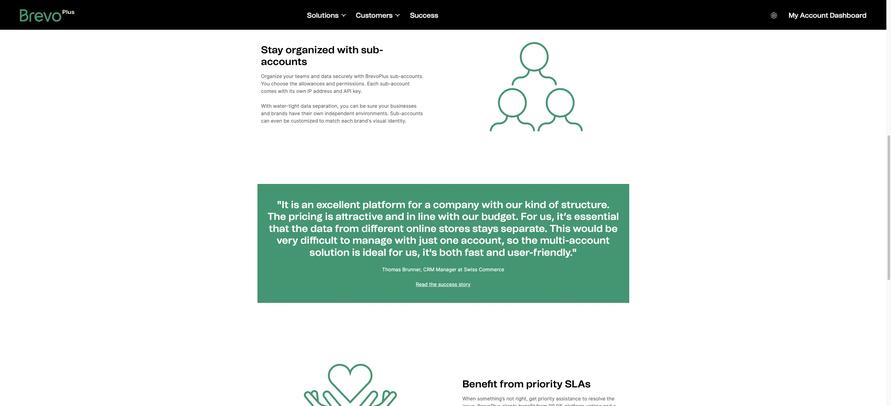 Task type: locate. For each thing, give the bounding box(es) containing it.
brevo image
[[20, 9, 75, 22]]

teams
[[295, 73, 309, 79]]

0 vertical spatial own
[[296, 88, 306, 94]]

and down the with
[[261, 110, 270, 117]]

1 vertical spatial be
[[284, 118, 290, 124]]

your up choose
[[283, 73, 294, 79]]

read
[[416, 281, 428, 288]]

pricing
[[289, 211, 323, 223]]

0 horizontal spatial us,
[[405, 247, 420, 258]]

brevoplus
[[365, 73, 389, 79], [477, 403, 501, 406]]

both
[[439, 247, 462, 258]]

1 horizontal spatial platform
[[565, 403, 584, 406]]

your right sure
[[379, 103, 389, 109]]

2 vertical spatial data
[[310, 223, 333, 234]]

0 horizontal spatial brevoplus
[[365, 73, 389, 79]]

very
[[277, 235, 298, 246]]

2 horizontal spatial be
[[605, 223, 618, 234]]

1 horizontal spatial brevoplus
[[477, 403, 501, 406]]

1 vertical spatial brevoplus
[[477, 403, 501, 406]]

2 horizontal spatial from
[[537, 403, 547, 406]]

1 horizontal spatial to
[[340, 235, 350, 246]]

brevoplus up 'each'
[[365, 73, 389, 79]]

in
[[407, 211, 416, 223]]

their
[[301, 110, 312, 117]]

organize
[[261, 73, 282, 79]]

0 horizontal spatial account
[[391, 81, 410, 87]]

you
[[261, 81, 270, 87]]

for up in
[[408, 199, 422, 211]]

a
[[425, 199, 431, 211]]

to
[[319, 118, 324, 124], [340, 235, 350, 246], [582, 396, 587, 402]]

to up solution
[[340, 235, 350, 246]]

benefit
[[519, 403, 535, 406]]

priority
[[526, 378, 563, 390], [538, 396, 555, 402]]

not
[[506, 396, 514, 402]]

to left match
[[319, 118, 324, 124]]

is
[[291, 199, 299, 211], [325, 211, 333, 223], [352, 247, 360, 258]]

your
[[283, 73, 294, 79], [379, 103, 389, 109]]

choose
[[271, 81, 288, 87]]

0 vertical spatial brevoplus
[[365, 73, 389, 79]]

that
[[269, 223, 289, 234]]

the up the its
[[290, 81, 297, 87]]

visual
[[373, 118, 386, 124]]

be down essential
[[605, 223, 618, 234]]

difficult
[[300, 235, 338, 246]]

1 vertical spatial can
[[261, 118, 270, 124]]

own down separation,
[[314, 110, 323, 117]]

account down would
[[569, 235, 610, 246]]

for
[[521, 211, 537, 223]]

with water-tight data separation, you can be sure your businesses and brands have their own independent environments. sub-accounts can even be customized to match each brand's visual identity.
[[261, 103, 423, 124]]

data up difficult
[[310, 223, 333, 234]]

0 vertical spatial to
[[319, 118, 324, 124]]

own left ip
[[296, 88, 306, 94]]

0 vertical spatial us,
[[540, 211, 554, 223]]

1 vertical spatial for
[[389, 247, 403, 258]]

0 vertical spatial accounts
[[261, 56, 307, 68]]

1 horizontal spatial us,
[[540, 211, 554, 223]]

when something's not right, get priority assistance to resolve the issue. brevoplus clients benefit from 99.9% platform uptime and 
[[462, 396, 616, 406]]

2 horizontal spatial to
[[582, 396, 587, 402]]

from
[[335, 223, 359, 234], [500, 378, 524, 390], [537, 403, 547, 406]]

account inside organize your teams and data securely with brevoplus sub-accounts. you choose the allowances and permissions. each sub-account comes with its own ip address and api key.
[[391, 81, 410, 87]]

can right you
[[350, 103, 358, 109]]

something's
[[477, 396, 505, 402]]

my account dashboard link
[[789, 11, 867, 20]]

account down accounts.
[[391, 81, 410, 87]]

platform down assistance
[[565, 403, 584, 406]]

businesses
[[390, 103, 417, 109]]

button image
[[771, 12, 777, 19]]

0 horizontal spatial platform
[[363, 199, 406, 211]]

data up their
[[301, 103, 311, 109]]

0 vertical spatial platform
[[363, 199, 406, 211]]

0 vertical spatial sub-
[[361, 44, 383, 56]]

"it is an excellent platform for a company with our kind of structure. the pricing is attractive and in line with our budget. for us, it's essential that the data from different online stores stays separate. this would be very difficult to manage with just one account, so the multi-account solution is ideal for us, it's both fast and user-friendly."
[[268, 199, 619, 258]]

this
[[550, 223, 571, 234]]

clients
[[502, 403, 517, 406]]

just
[[419, 235, 438, 246]]

customized
[[291, 118, 318, 124]]

to up uptime
[[582, 396, 587, 402]]

1 vertical spatial your
[[379, 103, 389, 109]]

the inside organize your teams and data securely with brevoplus sub-accounts. you choose the allowances and permissions. each sub-account comes with its own ip address and api key.
[[290, 81, 297, 87]]

can left even
[[261, 118, 270, 124]]

accounts down "businesses"
[[402, 110, 423, 117]]

and down resolve
[[603, 403, 612, 406]]

0 vertical spatial account
[[391, 81, 410, 87]]

1 vertical spatial from
[[500, 378, 524, 390]]

be right even
[[284, 118, 290, 124]]

priority up 99.9% on the bottom right of page
[[538, 396, 555, 402]]

1 vertical spatial to
[[340, 235, 350, 246]]

0 vertical spatial can
[[350, 103, 358, 109]]

the right resolve
[[607, 396, 615, 402]]

with up budget.
[[482, 199, 503, 211]]

when
[[462, 396, 476, 402]]

0 horizontal spatial from
[[335, 223, 359, 234]]

uptime
[[586, 403, 602, 406]]

our up budget.
[[506, 199, 523, 211]]

1 horizontal spatial from
[[500, 378, 524, 390]]

ip
[[307, 88, 312, 94]]

1 horizontal spatial your
[[379, 103, 389, 109]]

own inside with water-tight data separation, you can be sure your businesses and brands have their own independent environments. sub-accounts can even be customized to match each brand's visual identity.
[[314, 110, 323, 117]]

us,
[[540, 211, 554, 223], [405, 247, 420, 258]]

match
[[325, 118, 340, 124]]

0 horizontal spatial to
[[319, 118, 324, 124]]

0 horizontal spatial own
[[296, 88, 306, 94]]

platform
[[363, 199, 406, 211], [565, 403, 584, 406]]

1 vertical spatial priority
[[538, 396, 555, 402]]

customers link
[[356, 11, 400, 20]]

the down separate.
[[521, 235, 538, 246]]

platform inside when something's not right, get priority assistance to resolve the issue. brevoplus clients benefit from 99.9% platform uptime and
[[565, 403, 584, 406]]

is left ideal
[[352, 247, 360, 258]]

be
[[360, 103, 366, 109], [284, 118, 290, 124], [605, 223, 618, 234]]

0 vertical spatial from
[[335, 223, 359, 234]]

and up the address
[[326, 81, 335, 87]]

data up the address
[[321, 73, 332, 79]]

us, left it's
[[405, 247, 420, 258]]

manage
[[353, 235, 392, 246]]

brevoplus down something's
[[477, 403, 501, 406]]

and down account,
[[486, 247, 505, 258]]

sub-
[[390, 110, 402, 117]]

and inside with water-tight data separation, you can be sure your businesses and brands have their own independent environments. sub-accounts can even be customized to match each brand's visual identity.
[[261, 110, 270, 117]]

friendly."
[[533, 247, 577, 258]]

1 vertical spatial account
[[569, 235, 610, 246]]

accounts down 'stay'
[[261, 56, 307, 68]]

2 vertical spatial sub-
[[380, 81, 391, 87]]

2 vertical spatial be
[[605, 223, 618, 234]]

with up 'securely' on the left top of the page
[[337, 44, 359, 56]]

different
[[361, 223, 404, 234]]

data
[[321, 73, 332, 79], [301, 103, 311, 109], [310, 223, 333, 234]]

0 horizontal spatial be
[[284, 118, 290, 124]]

with up the permissions.
[[354, 73, 364, 79]]

priority up when something's not right, get priority assistance to resolve the issue. brevoplus clients benefit from 99.9% platform uptime and
[[526, 378, 563, 390]]

1 vertical spatial own
[[314, 110, 323, 117]]

from down attractive
[[335, 223, 359, 234]]

is right "it
[[291, 199, 299, 211]]

water-
[[273, 103, 289, 109]]

comes
[[261, 88, 277, 94]]

platform inside '"it is an excellent platform for a company with our kind of structure. the pricing is attractive and in line with our budget. for us, it's essential that the data from different online stores stays separate. this would be very difficult to manage with just one account, so the multi-account solution is ideal for us, it's both fast and user-friendly."'
[[363, 199, 406, 211]]

brevoplus inside organize your teams and data securely with brevoplus sub-accounts. you choose the allowances and permissions. each sub-account comes with its own ip address and api key.
[[365, 73, 389, 79]]

1 vertical spatial accounts
[[402, 110, 423, 117]]

our
[[506, 199, 523, 211], [462, 211, 479, 223]]

is down excellent
[[325, 211, 333, 223]]

priority inside when something's not right, get priority assistance to resolve the issue. brevoplus clients benefit from 99.9% platform uptime and
[[538, 396, 555, 402]]

1 horizontal spatial own
[[314, 110, 323, 117]]

0 vertical spatial be
[[360, 103, 366, 109]]

1 vertical spatial data
[[301, 103, 311, 109]]

commerce
[[479, 266, 504, 273]]

crm
[[423, 266, 434, 273]]

0 horizontal spatial your
[[283, 73, 294, 79]]

0 vertical spatial data
[[321, 73, 332, 79]]

0 horizontal spatial can
[[261, 118, 270, 124]]

2 vertical spatial to
[[582, 396, 587, 402]]

for
[[408, 199, 422, 211], [389, 247, 403, 258]]

1 horizontal spatial accounts
[[402, 110, 423, 117]]

and
[[311, 73, 320, 79], [326, 81, 335, 87], [333, 88, 342, 94], [261, 110, 270, 117], [385, 211, 404, 223], [486, 247, 505, 258], [603, 403, 612, 406]]

from up "not"
[[500, 378, 524, 390]]

0 vertical spatial your
[[283, 73, 294, 79]]

have
[[289, 110, 300, 117]]

stays
[[472, 223, 499, 234]]

accounts
[[261, 56, 307, 68], [402, 110, 423, 117]]

our down company
[[462, 211, 479, 223]]

manager
[[436, 266, 457, 273]]

even
[[271, 118, 282, 124]]

0 vertical spatial for
[[408, 199, 422, 211]]

from down get at the right bottom of the page
[[537, 403, 547, 406]]

resolve
[[589, 396, 605, 402]]

1 vertical spatial platform
[[565, 403, 584, 406]]

and up allowances
[[311, 73, 320, 79]]

to inside '"it is an excellent platform for a company with our kind of structure. the pricing is attractive and in line with our budget. for us, it's essential that the data from different online stores stays separate. this would be very difficult to manage with just one account, so the multi-account solution is ideal for us, it's both fast and user-friendly."'
[[340, 235, 350, 246]]

1 horizontal spatial account
[[569, 235, 610, 246]]

identity.
[[388, 118, 407, 124]]

0 horizontal spatial accounts
[[261, 56, 307, 68]]

for up thomas
[[389, 247, 403, 258]]

you
[[340, 103, 349, 109]]

1 horizontal spatial can
[[350, 103, 358, 109]]

benefit from priority slas
[[462, 378, 591, 390]]

be left sure
[[360, 103, 366, 109]]

us, down of
[[540, 211, 554, 223]]

the
[[290, 81, 297, 87], [292, 223, 308, 234], [521, 235, 538, 246], [429, 281, 437, 288], [607, 396, 615, 402]]

solution
[[310, 247, 350, 258]]

data inside '"it is an excellent platform for a company with our kind of structure. the pricing is attractive and in line with our budget. for us, it's essential that the data from different online stores stays separate. this would be very difficult to manage with just one account, so the multi-account solution is ideal for us, it's both fast and user-friendly."'
[[310, 223, 333, 234]]

2 vertical spatial from
[[537, 403, 547, 406]]

my
[[789, 11, 798, 20]]

platform up different
[[363, 199, 406, 211]]

your inside with water-tight data separation, you can be sure your businesses and brands have their own independent environments. sub-accounts can even be customized to match each brand's visual identity.
[[379, 103, 389, 109]]



Task type: describe. For each thing, give the bounding box(es) containing it.
solutions
[[307, 11, 339, 20]]

with down the online
[[395, 235, 416, 246]]

own inside organize your teams and data securely with brevoplus sub-accounts. you choose the allowances and permissions. each sub-account comes with its own ip address and api key.
[[296, 88, 306, 94]]

be inside '"it is an excellent platform for a company with our kind of structure. the pricing is attractive and in line with our budget. for us, it's essential that the data from different online stores stays separate. this would be very difficult to manage with just one account, so the multi-account solution is ideal for us, it's both fast and user-friendly."'
[[605, 223, 618, 234]]

company
[[433, 199, 479, 211]]

its
[[289, 88, 295, 94]]

at
[[458, 266, 463, 273]]

accounts inside stay organized with sub- accounts
[[261, 56, 307, 68]]

one
[[440, 235, 459, 246]]

tight
[[289, 103, 299, 109]]

with inside stay organized with sub- accounts
[[337, 44, 359, 56]]

excellent
[[316, 199, 360, 211]]

dashboard
[[830, 11, 867, 20]]

of
[[549, 199, 559, 211]]

1 vertical spatial sub-
[[390, 73, 401, 79]]

success link
[[410, 11, 438, 20]]

1 horizontal spatial for
[[408, 199, 422, 211]]

account inside '"it is an excellent platform for a company with our kind of structure. the pricing is attractive and in line with our budget. for us, it's essential that the data from different online stores stays separate. this would be very difficult to manage with just one account, so the multi-account solution is ideal for us, it's both fast and user-friendly."'
[[569, 235, 610, 246]]

my account dashboard
[[789, 11, 867, 20]]

"it
[[277, 199, 289, 211]]

swiss
[[464, 266, 477, 273]]

it's
[[557, 211, 572, 223]]

1 horizontal spatial be
[[360, 103, 366, 109]]

slas
[[565, 378, 591, 390]]

solutions link
[[307, 11, 346, 20]]

2 horizontal spatial is
[[352, 247, 360, 258]]

data inside organize your teams and data securely with brevoplus sub-accounts. you choose the allowances and permissions. each sub-account comes with its own ip address and api key.
[[321, 73, 332, 79]]

brands
[[271, 110, 288, 117]]

ideal
[[363, 247, 386, 258]]

issue.
[[462, 403, 476, 406]]

99.9%
[[549, 403, 563, 406]]

account,
[[461, 235, 505, 246]]

to inside when something's not right, get priority assistance to resolve the issue. brevoplus clients benefit from 99.9% platform uptime and
[[582, 396, 587, 402]]

success
[[438, 281, 457, 288]]

data inside with water-tight data separation, you can be sure your businesses and brands have their own independent environments. sub-accounts can even be customized to match each brand's visual identity.
[[301, 103, 311, 109]]

brand's
[[354, 118, 372, 124]]

to inside with water-tight data separation, you can be sure your businesses and brands have their own independent environments. sub-accounts can even be customized to match each brand's visual identity.
[[319, 118, 324, 124]]

independent
[[325, 110, 354, 117]]

stay
[[261, 44, 283, 56]]

benefit
[[462, 378, 497, 390]]

thomas
[[382, 266, 401, 273]]

1 horizontal spatial is
[[325, 211, 333, 223]]

address
[[313, 88, 332, 94]]

1 horizontal spatial our
[[506, 199, 523, 211]]

0 horizontal spatial for
[[389, 247, 403, 258]]

environments.
[[356, 110, 389, 117]]

user-
[[507, 247, 533, 258]]

brunner,
[[402, 266, 422, 273]]

separation,
[[313, 103, 339, 109]]

accounts.
[[401, 73, 424, 79]]

essential
[[574, 211, 619, 223]]

multi-
[[540, 235, 569, 246]]

1 vertical spatial us,
[[405, 247, 420, 258]]

thomas brunner, crm manager at swiss commerce
[[382, 266, 504, 273]]

securely
[[333, 73, 353, 79]]

separate.
[[501, 223, 547, 234]]

0 horizontal spatial is
[[291, 199, 299, 211]]

and inside when something's not right, get priority assistance to resolve the issue. brevoplus clients benefit from 99.9% platform uptime and
[[603, 403, 612, 406]]

your inside organize your teams and data securely with brevoplus sub-accounts. you choose the allowances and permissions. each sub-account comes with its own ip address and api key.
[[283, 73, 294, 79]]

account
[[800, 11, 828, 20]]

customers
[[356, 11, 393, 20]]

and left api
[[333, 88, 342, 94]]

from inside when something's not right, get priority assistance to resolve the issue. brevoplus clients benefit from 99.9% platform uptime and
[[537, 403, 547, 406]]

read the success story
[[416, 281, 471, 288]]

accounts inside with water-tight data separation, you can be sure your businesses and brands have their own independent environments. sub-accounts can even be customized to match each brand's visual identity.
[[402, 110, 423, 117]]

right,
[[515, 396, 528, 402]]

sub- inside stay organized with sub- accounts
[[361, 44, 383, 56]]

the
[[268, 211, 286, 223]]

kind
[[525, 199, 546, 211]]

get
[[529, 396, 537, 402]]

with up stores
[[438, 211, 460, 223]]

stores
[[439, 223, 470, 234]]

stay organized with sub- accounts
[[261, 44, 383, 68]]

sure
[[367, 103, 377, 109]]

with
[[261, 103, 272, 109]]

line
[[418, 211, 436, 223]]

fast
[[465, 247, 484, 258]]

key.
[[353, 88, 362, 94]]

the right read
[[429, 281, 437, 288]]

from inside '"it is an excellent platform for a company with our kind of structure. the pricing is attractive and in line with our budget. for us, it's essential that the data from different online stores stays separate. this would be very difficult to manage with just one account, so the multi-account solution is ideal for us, it's both fast and user-friendly."'
[[335, 223, 359, 234]]

success
[[410, 11, 438, 20]]

with down choose
[[278, 88, 288, 94]]

online
[[406, 223, 437, 234]]

an
[[302, 199, 314, 211]]

permissions.
[[336, 81, 366, 87]]

the inside when something's not right, get priority assistance to resolve the issue. brevoplus clients benefit from 99.9% platform uptime and
[[607, 396, 615, 402]]

and left in
[[385, 211, 404, 223]]

the down pricing
[[292, 223, 308, 234]]

organized
[[286, 44, 335, 56]]

attractive
[[336, 211, 383, 223]]

0 vertical spatial priority
[[526, 378, 563, 390]]

structure.
[[561, 199, 610, 211]]

api
[[344, 88, 351, 94]]

budget.
[[481, 211, 518, 223]]

so
[[507, 235, 519, 246]]

it's
[[423, 247, 437, 258]]

organize your teams and data securely with brevoplus sub-accounts. you choose the allowances and permissions. each sub-account comes with its own ip address and api key.
[[261, 73, 424, 94]]

assistance
[[556, 396, 581, 402]]

0 horizontal spatial our
[[462, 211, 479, 223]]

brevoplus inside when something's not right, get priority assistance to resolve the issue. brevoplus clients benefit from 99.9% platform uptime and
[[477, 403, 501, 406]]

each
[[341, 118, 353, 124]]



Task type: vqa. For each thing, say whether or not it's contained in the screenshot.
buy
no



